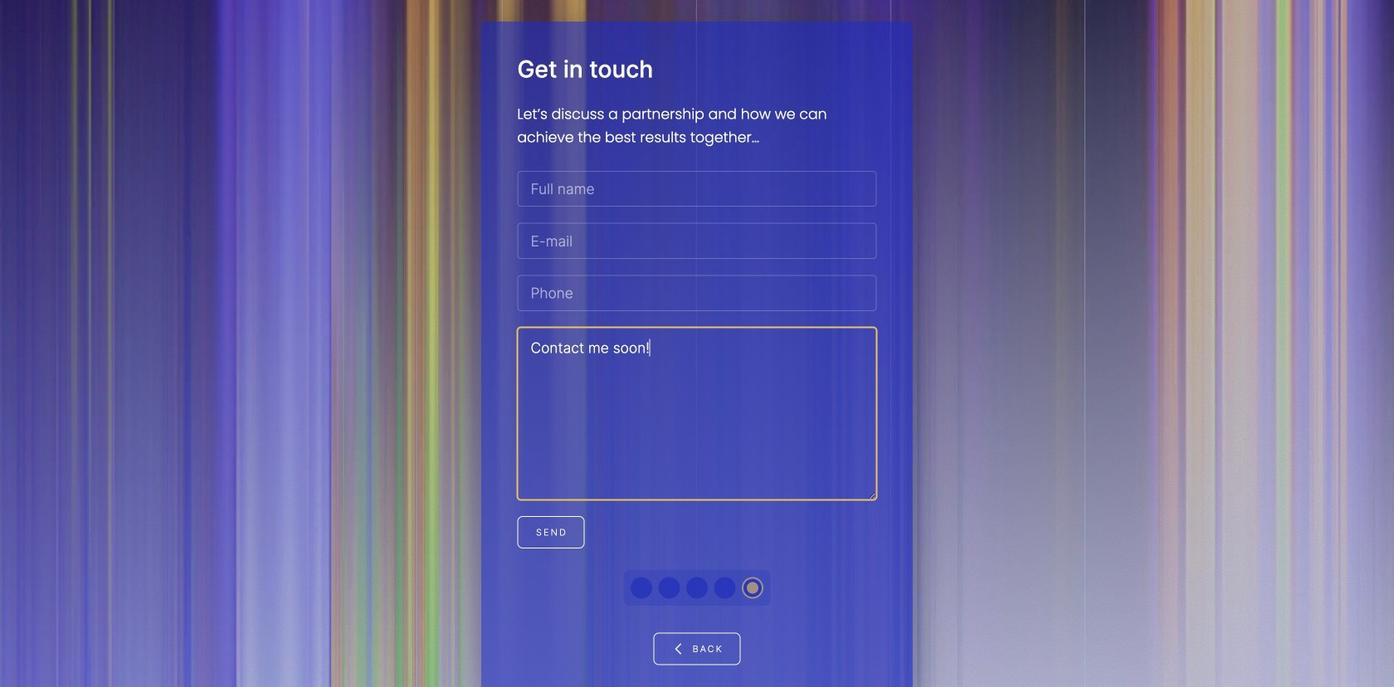 Task type: locate. For each thing, give the bounding box(es) containing it.
Message text field
[[517, 327, 877, 500]]

None radio
[[631, 577, 653, 599], [659, 577, 680, 599], [686, 577, 708, 599], [742, 577, 764, 599], [631, 577, 653, 599], [659, 577, 680, 599], [686, 577, 708, 599], [742, 577, 764, 599]]

None radio
[[714, 577, 736, 599]]

Phone telephone field
[[517, 275, 877, 311]]

Full name text field
[[517, 171, 877, 207]]



Task type: describe. For each thing, give the bounding box(es) containing it.
E-mail email field
[[517, 223, 877, 259]]



Task type: vqa. For each thing, say whether or not it's contained in the screenshot.
YOUTUBE image
no



